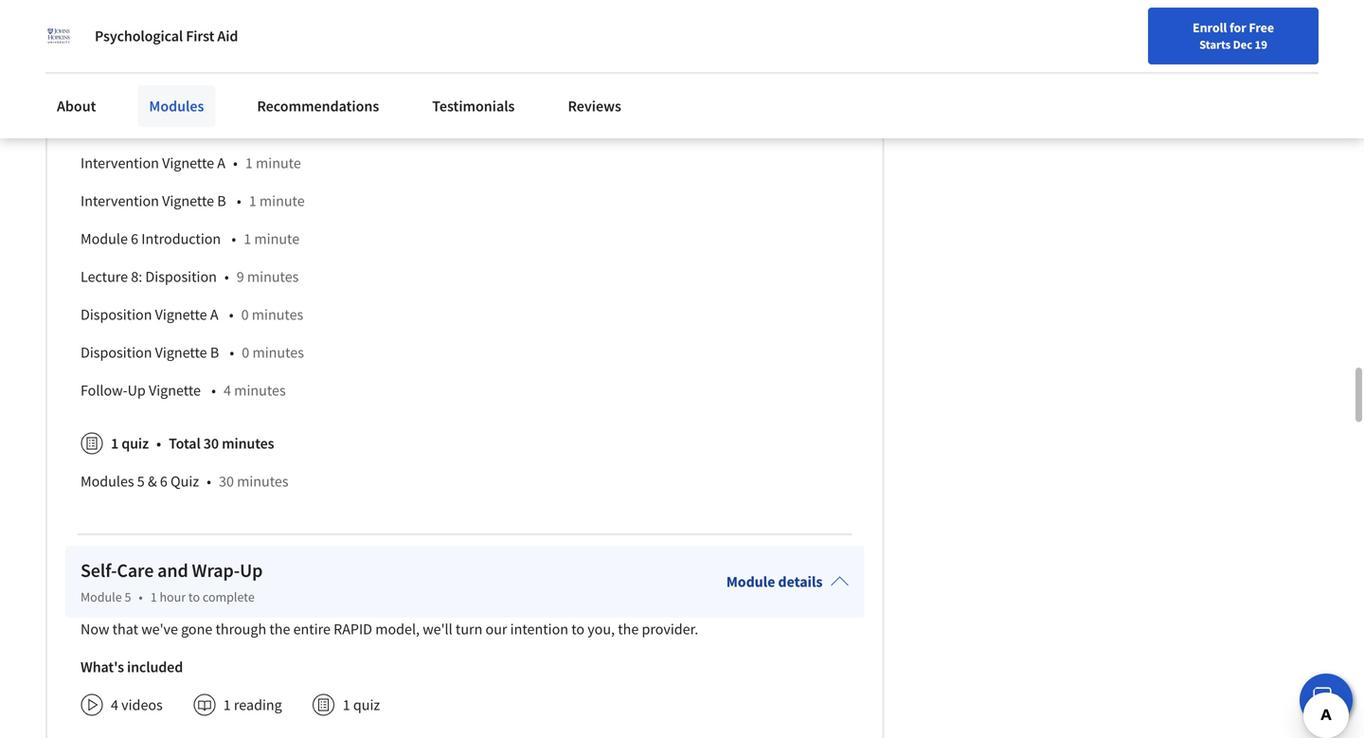 Task type: locate. For each thing, give the bounding box(es) containing it.
lecture left 8: at left
[[81, 267, 128, 286]]

1 vertical spatial 4
[[111, 696, 118, 715]]

0 vertical spatial videos
[[121, 40, 163, 59]]

total up modules 5 & 6 quiz • 30 minutes
[[169, 434, 201, 453]]

minutes up disposition vignette b • 0 minutes
[[252, 305, 303, 324]]

2 the from the left
[[618, 620, 639, 639]]

vignette for intervention vignette b
[[162, 192, 214, 211]]

0 vertical spatial lecture
[[81, 116, 128, 135]]

1 horizontal spatial 6
[[160, 472, 168, 491]]

1 horizontal spatial modules
[[149, 97, 204, 116]]

6
[[131, 230, 138, 249], [160, 472, 168, 491]]

1 vertical spatial modules
[[81, 472, 134, 491]]

intervention
[[145, 116, 224, 135], [81, 154, 159, 173], [81, 192, 159, 211]]

&
[[148, 472, 157, 491]]

5 left the & at the left bottom
[[137, 472, 145, 491]]

individuals
[[54, 9, 126, 28]]

1 vertical spatial total
[[169, 434, 201, 453]]

minutes
[[237, 40, 289, 59], [247, 267, 299, 286], [252, 305, 303, 324], [253, 343, 304, 362], [234, 381, 286, 400], [222, 434, 274, 453], [237, 472, 289, 491]]

0 vertical spatial 30
[[204, 434, 219, 453]]

follow-up vignette • 4 minutes
[[81, 381, 286, 400]]

9 down individuals
[[111, 40, 119, 59]]

total for total 33 minutes
[[183, 40, 215, 59]]

1 vertical spatial to
[[572, 620, 585, 639]]

1 horizontal spatial 4
[[224, 381, 231, 400]]

2 vertical spatial intervention
[[81, 192, 159, 211]]

minute for module 6 introduction • 1 minute
[[254, 230, 300, 249]]

19
[[1255, 37, 1268, 52]]

introduction for 5
[[141, 78, 221, 97]]

career
[[975, 60, 1012, 77]]

lecture
[[81, 116, 128, 135], [81, 267, 128, 286]]

0 vertical spatial modules
[[149, 97, 204, 116]]

b down disposition vignette a • 0 minutes
[[210, 343, 219, 362]]

care
[[117, 559, 154, 583]]

4 down what's on the bottom
[[111, 696, 118, 715]]

disposition for disposition vignette a
[[81, 305, 152, 324]]

0 horizontal spatial quiz
[[121, 434, 149, 453]]

lecture 7: intervention
[[81, 116, 224, 135]]

disposition down "module 6 introduction • 1 minute"
[[145, 267, 217, 286]]

to right hour
[[189, 589, 200, 606]]

1 vertical spatial 9
[[237, 267, 244, 286]]

1 introduction from the top
[[141, 78, 221, 97]]

1 vertical spatial 1 quiz
[[343, 696, 380, 715]]

1 vertical spatial disposition
[[81, 305, 152, 324]]

reading
[[234, 696, 282, 715]]

4 inside the hide info about module content region
[[224, 381, 231, 400]]

vignette up "module 6 introduction • 1 minute"
[[162, 192, 214, 211]]

a for intervention vignette a
[[217, 154, 226, 173]]

vignette for disposition vignette b
[[155, 343, 207, 362]]

introduction up lecture 8: disposition • 9 minutes
[[141, 230, 221, 249]]

introduction up the "lecture 7: intervention"
[[141, 78, 221, 97]]

vignette for disposition vignette a
[[155, 305, 207, 324]]

b down intervention vignette a • 1 minute
[[217, 192, 226, 211]]

a up disposition vignette b • 0 minutes
[[210, 305, 218, 324]]

to inside self-care and wrap-up module 5 • 1 hour to complete
[[189, 589, 200, 606]]

introduction for 6
[[141, 230, 221, 249]]

b
[[217, 192, 226, 211], [210, 343, 219, 362]]

• up disposition vignette a • 0 minutes
[[224, 267, 229, 286]]

english
[[1055, 59, 1101, 78]]

0 vertical spatial up
[[128, 381, 146, 400]]

videos inside the hide info about module content region
[[121, 40, 163, 59]]

modules up the "lecture 7: intervention"
[[149, 97, 204, 116]]

30 down • total 30 minutes
[[219, 472, 234, 491]]

recommendations
[[257, 97, 379, 116]]

a
[[217, 154, 226, 173], [210, 305, 218, 324]]

1 down follow-
[[111, 434, 119, 453]]

0 for disposition vignette a
[[241, 305, 249, 324]]

minutes right 33
[[237, 40, 289, 59]]

minutes up disposition vignette a • 0 minutes
[[247, 267, 299, 286]]

1 vertical spatial b
[[210, 343, 219, 362]]

None search field
[[270, 50, 583, 88]]

1 horizontal spatial to
[[572, 620, 585, 639]]

quiz down the 'rapid'
[[353, 696, 380, 715]]

0 horizontal spatial 1 quiz
[[111, 434, 149, 453]]

videos up module 5 introduction
[[121, 40, 163, 59]]

follow-
[[81, 381, 128, 400]]

0 vertical spatial 0
[[241, 305, 249, 324]]

entire
[[293, 620, 331, 639]]

2 videos from the top
[[121, 696, 163, 715]]

6 right the & at the left bottom
[[160, 472, 168, 491]]

1 quiz
[[111, 434, 149, 453], [343, 696, 380, 715]]

0 vertical spatial to
[[189, 589, 200, 606]]

0 up disposition vignette b • 0 minutes
[[241, 305, 249, 324]]

1 down the 'rapid'
[[343, 696, 350, 715]]

your
[[920, 60, 945, 77]]

intervention up 8: at left
[[81, 192, 159, 211]]

30 up modules 5 & 6 quiz • 30 minutes
[[204, 434, 219, 453]]

1 horizontal spatial up
[[240, 559, 263, 583]]

0 vertical spatial introduction
[[141, 78, 221, 97]]

quiz up the & at the left bottom
[[121, 434, 149, 453]]

5 for &
[[137, 472, 145, 491]]

1 videos from the top
[[121, 40, 163, 59]]

0 vertical spatial 5
[[131, 78, 138, 97]]

up inside the hide info about module content region
[[128, 381, 146, 400]]

enroll
[[1193, 19, 1228, 36]]

aid
[[217, 27, 238, 45]]

0 vertical spatial disposition
[[145, 267, 217, 286]]

total for total 30 minutes
[[169, 434, 201, 453]]

1 down 'intervention vignette b • 1 minute'
[[244, 230, 251, 249]]

vignette up follow-up vignette • 4 minutes
[[155, 343, 207, 362]]

5 for introduction
[[131, 78, 138, 97]]

disposition vignette b • 0 minutes
[[81, 343, 304, 362]]

0 vertical spatial total
[[183, 40, 215, 59]]

disposition up follow-
[[81, 343, 152, 362]]

0 horizontal spatial up
[[128, 381, 146, 400]]

0 vertical spatial minute
[[256, 154, 301, 173]]

recommendations link
[[246, 85, 391, 127]]

1 vertical spatial intervention
[[81, 154, 159, 173]]

the left entire
[[269, 620, 290, 639]]

9 up disposition vignette a • 0 minutes
[[237, 267, 244, 286]]

videos down what's included
[[121, 696, 163, 715]]

1 the from the left
[[269, 620, 290, 639]]

module
[[81, 78, 128, 97], [81, 230, 128, 249], [727, 573, 776, 592], [81, 589, 122, 606]]

we'll
[[423, 620, 453, 639]]

1 lecture from the top
[[81, 116, 128, 135]]

0 vertical spatial 4
[[224, 381, 231, 400]]

0 vertical spatial b
[[217, 192, 226, 211]]

disposition
[[145, 267, 217, 286], [81, 305, 152, 324], [81, 343, 152, 362]]

videos
[[121, 40, 163, 59], [121, 696, 163, 715]]

7:
[[131, 116, 142, 135]]

2 vertical spatial disposition
[[81, 343, 152, 362]]

30
[[204, 434, 219, 453], [219, 472, 234, 491]]

• down disposition vignette a • 0 minutes
[[230, 343, 234, 362]]

1
[[245, 154, 253, 173], [249, 192, 257, 211], [244, 230, 251, 249], [111, 434, 119, 453], [150, 589, 157, 606], [223, 696, 231, 715], [343, 696, 350, 715]]

0 horizontal spatial to
[[189, 589, 200, 606]]

5
[[131, 78, 138, 97], [137, 472, 145, 491], [125, 589, 131, 606]]

starts
[[1200, 37, 1231, 52]]

6 up 8: at left
[[131, 230, 138, 249]]

1 horizontal spatial 1 quiz
[[343, 696, 380, 715]]

•
[[171, 40, 176, 59], [233, 154, 238, 173], [237, 192, 241, 211], [232, 230, 236, 249], [224, 267, 229, 286], [229, 305, 234, 324], [230, 343, 234, 362], [211, 381, 216, 400], [156, 434, 161, 453], [207, 472, 211, 491], [139, 589, 143, 606]]

0 horizontal spatial the
[[269, 620, 290, 639]]

videos for 9 videos
[[121, 40, 163, 59]]

1 vertical spatial introduction
[[141, 230, 221, 249]]

up up complete
[[240, 559, 263, 583]]

1 quiz down the 'rapid'
[[343, 696, 380, 715]]

0 vertical spatial a
[[217, 154, 226, 173]]

vignette down lecture 8: disposition • 9 minutes
[[155, 305, 207, 324]]

a up 'intervention vignette b • 1 minute'
[[217, 154, 226, 173]]

1 left hour
[[150, 589, 157, 606]]

0
[[241, 305, 249, 324], [242, 343, 249, 362]]

minute for intervention vignette a • 1 minute
[[256, 154, 301, 173]]

1 vertical spatial videos
[[121, 696, 163, 715]]

quiz
[[121, 434, 149, 453], [353, 696, 380, 715]]

for
[[30, 9, 51, 28]]

intervention for intervention vignette b
[[81, 192, 159, 211]]

that
[[112, 620, 138, 639]]

intervention vignette b • 1 minute
[[81, 192, 305, 211]]

2 lecture from the top
[[81, 267, 128, 286]]

total left 33
[[183, 40, 215, 59]]

0 vertical spatial 6
[[131, 230, 138, 249]]

1 horizontal spatial 9
[[237, 267, 244, 286]]

hide info about module content region
[[81, 23, 849, 508]]

chat with us image
[[1312, 685, 1342, 716]]

• down care
[[139, 589, 143, 606]]

module for module 5 introduction
[[81, 78, 128, 97]]

0 horizontal spatial 9
[[111, 40, 119, 59]]

4
[[224, 381, 231, 400], [111, 696, 118, 715]]

up down disposition vignette b • 0 minutes
[[128, 381, 146, 400]]

lecture left 7:
[[81, 116, 128, 135]]

modules link
[[138, 85, 215, 127]]

9 videos
[[111, 40, 163, 59]]

vignette
[[162, 154, 214, 173], [162, 192, 214, 211], [155, 305, 207, 324], [155, 343, 207, 362], [149, 381, 201, 400]]

1 vertical spatial lecture
[[81, 267, 128, 286]]

2 vertical spatial 5
[[125, 589, 131, 606]]

intervention down 7:
[[81, 154, 159, 173]]

to
[[189, 589, 200, 606], [572, 620, 585, 639]]

modules
[[149, 97, 204, 116], [81, 472, 134, 491]]

disposition vignette a • 0 minutes
[[81, 305, 303, 324]]

1 horizontal spatial the
[[618, 620, 639, 639]]

gone
[[181, 620, 213, 639]]

1 down intervention vignette a • 1 minute
[[249, 192, 257, 211]]

1 vertical spatial up
[[240, 559, 263, 583]]

now that we've gone through the entire rapid model, we'll turn our intention to you, the provider.
[[81, 620, 699, 639]]

1 quiz up the & at the left bottom
[[111, 434, 149, 453]]

johns hopkins university image
[[45, 23, 72, 49]]

1 quiz inside the hide info about module content region
[[111, 434, 149, 453]]

to left you,
[[572, 620, 585, 639]]

what's included
[[81, 658, 183, 677]]

lecture for lecture 8: disposition • 9 minutes
[[81, 267, 128, 286]]

2 vertical spatial minute
[[254, 230, 300, 249]]

the right you,
[[618, 620, 639, 639]]

modules for modules 5 & 6 quiz • 30 minutes
[[81, 472, 134, 491]]

2 introduction from the top
[[141, 230, 221, 249]]

1 vertical spatial 5
[[137, 472, 145, 491]]

introduction
[[141, 78, 221, 97], [141, 230, 221, 249]]

up
[[128, 381, 146, 400], [240, 559, 263, 583]]

1 vertical spatial minute
[[260, 192, 305, 211]]

vignette for intervention vignette a
[[162, 154, 214, 173]]

0 down disposition vignette a • 0 minutes
[[242, 343, 249, 362]]

1 vertical spatial a
[[210, 305, 218, 324]]

new
[[948, 60, 973, 77]]

• up disposition vignette b • 0 minutes
[[229, 305, 234, 324]]

minute
[[256, 154, 301, 173], [260, 192, 305, 211], [254, 230, 300, 249]]

0 vertical spatial 1 quiz
[[111, 434, 149, 453]]

turn
[[456, 620, 483, 639]]

5 up 7:
[[131, 78, 138, 97]]

details
[[778, 573, 823, 592]]

0 horizontal spatial modules
[[81, 472, 134, 491]]

1 vertical spatial 6
[[160, 472, 168, 491]]

5 down care
[[125, 589, 131, 606]]

9
[[111, 40, 119, 59], [237, 267, 244, 286]]

1 horizontal spatial quiz
[[353, 696, 380, 715]]

vignette up 'intervention vignette b • 1 minute'
[[162, 154, 214, 173]]

1 vertical spatial 0
[[242, 343, 249, 362]]

find your new career
[[893, 60, 1012, 77]]

lecture for lecture 7: intervention
[[81, 116, 128, 135]]

total
[[183, 40, 215, 59], [169, 434, 201, 453]]

4 down disposition vignette b • 0 minutes
[[224, 381, 231, 400]]

disposition down 8: at left
[[81, 305, 152, 324]]

0 vertical spatial quiz
[[121, 434, 149, 453]]

testimonials link
[[421, 85, 526, 127]]

modules inside the hide info about module content region
[[81, 472, 134, 491]]

english button
[[1021, 38, 1136, 100]]

intervention up intervention vignette a • 1 minute
[[145, 116, 224, 135]]

modules left the & at the left bottom
[[81, 472, 134, 491]]

module 5 introduction
[[81, 78, 224, 97]]



Task type: describe. For each thing, give the bounding box(es) containing it.
self-
[[81, 559, 117, 583]]

through
[[216, 620, 266, 639]]

0 vertical spatial intervention
[[145, 116, 224, 135]]

a for disposition vignette a
[[210, 305, 218, 324]]

intention
[[510, 620, 569, 639]]

you,
[[588, 620, 615, 639]]

• total 30 minutes
[[156, 434, 274, 453]]

now
[[81, 620, 109, 639]]

first
[[186, 27, 214, 45]]

1 vertical spatial quiz
[[353, 696, 380, 715]]

hour
[[160, 589, 186, 606]]

quiz inside the hide info about module content region
[[121, 434, 149, 453]]

b for intervention vignette b
[[217, 192, 226, 211]]

our
[[486, 620, 507, 639]]

minute for intervention vignette b • 1 minute
[[260, 192, 305, 211]]

dec
[[1234, 37, 1253, 52]]

disposition for disposition vignette b
[[81, 343, 152, 362]]

vignette down disposition vignette b • 0 minutes
[[149, 381, 201, 400]]

• total 33 minutes
[[171, 40, 289, 59]]

provider.
[[642, 620, 699, 639]]

• inside self-care and wrap-up module 5 • 1 hour to complete
[[139, 589, 143, 606]]

modules for modules
[[149, 97, 204, 116]]

minutes down • total 30 minutes
[[237, 472, 289, 491]]

• up 'intervention vignette b • 1 minute'
[[233, 154, 238, 173]]

psychological
[[95, 27, 183, 45]]

module inside self-care and wrap-up module 5 • 1 hour to complete
[[81, 589, 122, 606]]

lecture 8: disposition • 9 minutes
[[81, 267, 299, 286]]

up inside self-care and wrap-up module 5 • 1 hour to complete
[[240, 559, 263, 583]]

about link
[[45, 85, 107, 127]]

module 6 introduction • 1 minute
[[81, 230, 300, 249]]

reviews link
[[557, 85, 633, 127]]

b for disposition vignette b
[[210, 343, 219, 362]]

• down disposition vignette b • 0 minutes
[[211, 381, 216, 400]]

modules 5 & 6 quiz • 30 minutes
[[81, 472, 289, 491]]

about
[[57, 97, 96, 116]]

complete
[[203, 589, 255, 606]]

quiz
[[171, 472, 199, 491]]

module for module details
[[727, 573, 776, 592]]

intervention for intervention vignette a
[[81, 154, 159, 173]]

1 up 'intervention vignette b • 1 minute'
[[245, 154, 253, 173]]

• down intervention vignette a • 1 minute
[[237, 192, 241, 211]]

enroll for free starts dec 19
[[1193, 19, 1275, 52]]

4 videos
[[111, 696, 163, 715]]

what's
[[81, 658, 124, 677]]

• down 'intervention vignette b • 1 minute'
[[232, 230, 236, 249]]

wrap-
[[192, 559, 240, 583]]

coursera image
[[23, 53, 143, 84]]

1 vertical spatial 30
[[219, 472, 234, 491]]

we've
[[141, 620, 178, 639]]

included
[[127, 658, 183, 677]]

• right quiz
[[207, 472, 211, 491]]

module for module 6 introduction • 1 minute
[[81, 230, 128, 249]]

• up the & at the left bottom
[[156, 434, 161, 453]]

find
[[893, 60, 917, 77]]

minutes down disposition vignette a • 0 minutes
[[253, 343, 304, 362]]

8:
[[131, 267, 142, 286]]

find your new career link
[[883, 57, 1021, 81]]

reviews
[[568, 97, 622, 116]]

0 for disposition vignette b
[[242, 343, 249, 362]]

module details
[[727, 573, 823, 592]]

rapid
[[334, 620, 372, 639]]

0 horizontal spatial 4
[[111, 696, 118, 715]]

5 inside self-care and wrap-up module 5 • 1 hour to complete
[[125, 589, 131, 606]]

for
[[1230, 19, 1247, 36]]

intervention vignette a • 1 minute
[[81, 154, 301, 173]]

33
[[218, 40, 234, 59]]

show notifications image
[[1163, 62, 1186, 84]]

minutes up • total 30 minutes
[[234, 381, 286, 400]]

1 inside self-care and wrap-up module 5 • 1 hour to complete
[[150, 589, 157, 606]]

for individuals
[[30, 9, 126, 28]]

and
[[157, 559, 188, 583]]

psychological first aid
[[95, 27, 238, 45]]

minutes up modules 5 & 6 quiz • 30 minutes
[[222, 434, 274, 453]]

free
[[1249, 19, 1275, 36]]

model,
[[375, 620, 420, 639]]

videos for 4 videos
[[121, 696, 163, 715]]

0 vertical spatial 9
[[111, 40, 119, 59]]

testimonials
[[432, 97, 515, 116]]

0 horizontal spatial 6
[[131, 230, 138, 249]]

1 left reading
[[223, 696, 231, 715]]

1 reading
[[223, 696, 282, 715]]

self-care and wrap-up module 5 • 1 hour to complete
[[81, 559, 263, 606]]

• left 'first'
[[171, 40, 176, 59]]



Task type: vqa. For each thing, say whether or not it's contained in the screenshot.
turn
yes



